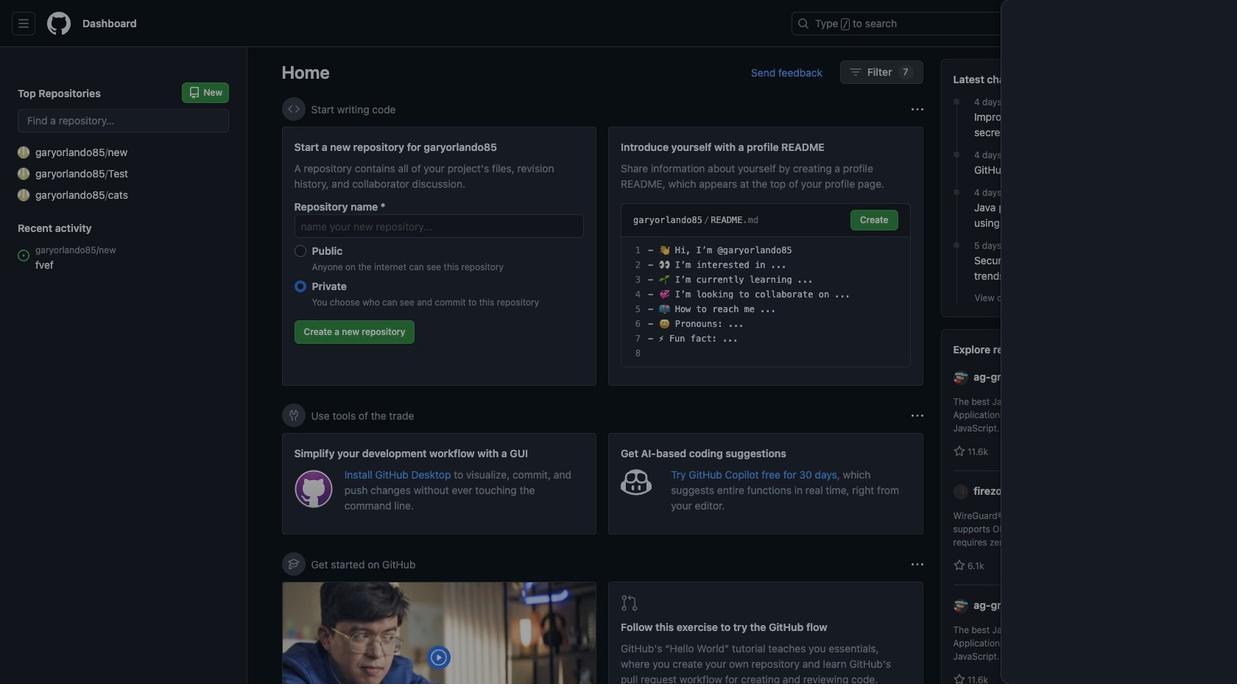 Task type: locate. For each thing, give the bounding box(es) containing it.
account element
[[0, 47, 248, 684]]

2 vertical spatial star image
[[954, 674, 965, 684]]

1 dot fill image from the top
[[951, 96, 963, 108]]

1 vertical spatial star image
[[954, 560, 965, 572]]

dot fill image
[[951, 96, 963, 108], [951, 149, 963, 161], [951, 186, 963, 198], [951, 239, 963, 251]]

explore repositories navigation
[[941, 329, 1203, 684]]

star image
[[954, 446, 965, 457], [954, 560, 965, 572], [954, 674, 965, 684]]

0 vertical spatial star image
[[954, 446, 965, 457]]



Task type: describe. For each thing, give the bounding box(es) containing it.
homepage image
[[47, 12, 71, 35]]

3 star image from the top
[[954, 674, 965, 684]]

2 star image from the top
[[954, 560, 965, 572]]

explore element
[[941, 59, 1203, 684]]

4 dot fill image from the top
[[951, 239, 963, 251]]

1 star image from the top
[[954, 446, 965, 457]]

2 dot fill image from the top
[[951, 149, 963, 161]]

3 dot fill image from the top
[[951, 186, 963, 198]]



Task type: vqa. For each thing, say whether or not it's contained in the screenshot.
top how
no



